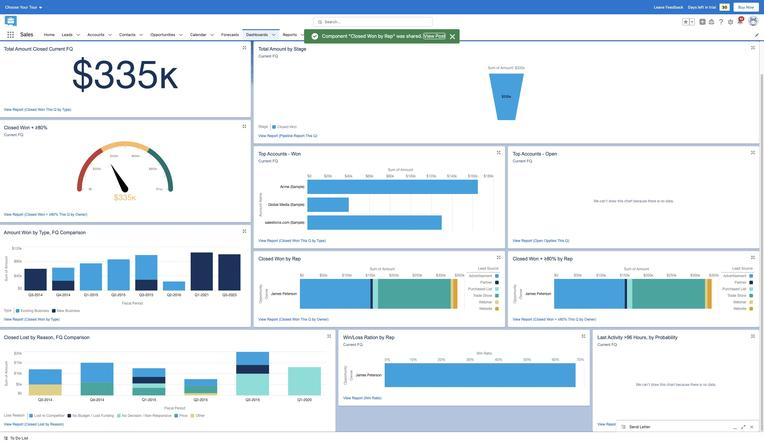 Task type: vqa. For each thing, say whether or not it's contained in the screenshot.
Post
yes



Task type: describe. For each thing, give the bounding box(es) containing it.
now
[[746, 5, 755, 10]]

large image
[[449, 33, 456, 40]]

text default image for dashboards
[[272, 33, 276, 37]]

your
[[20, 5, 28, 10]]

* recently viewed | products
[[340, 32, 393, 37]]

*
[[340, 32, 342, 37]]

was
[[397, 34, 405, 39]]

shared.
[[406, 34, 423, 39]]

choose
[[5, 5, 19, 10]]

contacts list item
[[116, 29, 147, 40]]

accounts list item
[[84, 29, 116, 40]]

products
[[376, 32, 393, 37]]

tour
[[29, 5, 37, 10]]

opportunities list item
[[147, 29, 187, 40]]

send
[[630, 425, 639, 430]]

text default image for calendar
[[210, 33, 214, 37]]

list
[[22, 437, 28, 441]]

text default image for opportunities
[[179, 33, 183, 37]]

viewed
[[360, 32, 373, 37]]

send letter
[[630, 425, 651, 430]]

calendar link
[[187, 29, 210, 40]]

text default image inside to do list button
[[4, 437, 8, 441]]

leave feedback link
[[654, 5, 684, 10]]

buy
[[739, 5, 745, 10]]

letter
[[640, 425, 651, 430]]

component "closed won by rep" was shared. view post
[[322, 34, 445, 39]]

leads list item
[[58, 29, 84, 40]]

do
[[16, 437, 21, 441]]

leave feedback
[[654, 5, 684, 10]]

opportunities link
[[147, 29, 179, 40]]

days left in trial
[[688, 5, 716, 10]]

calendar
[[190, 32, 207, 37]]

home
[[44, 32, 55, 37]]

to
[[10, 437, 14, 441]]

quotes
[[312, 32, 325, 37]]

component
[[322, 34, 348, 39]]

10 button
[[737, 16, 745, 25]]

accounts link
[[84, 29, 108, 40]]

opportunities
[[151, 32, 175, 37]]

list containing home
[[40, 29, 764, 40]]

choose your tour button
[[5, 2, 43, 12]]

quotes list item
[[308, 29, 336, 40]]

left
[[698, 5, 704, 10]]

recently
[[343, 32, 359, 37]]

trial
[[710, 5, 716, 10]]

success alert dialog
[[304, 29, 460, 44]]

buy now button
[[733, 2, 760, 12]]

send letter link
[[617, 422, 759, 434]]

view post link
[[424, 33, 446, 39]]

text default image for reports
[[301, 33, 305, 37]]

calendar list item
[[187, 29, 218, 40]]

10
[[740, 17, 743, 21]]

reports link
[[279, 29, 301, 40]]

search...
[[325, 19, 341, 24]]

forecasts
[[221, 32, 239, 37]]



Task type: locate. For each thing, give the bounding box(es) containing it.
buy now
[[739, 5, 755, 10]]

leads link
[[58, 29, 76, 40]]

in
[[705, 5, 708, 10]]

leave
[[654, 5, 665, 10]]

to do list button
[[0, 433, 32, 445]]

text default image inside reports list item
[[301, 33, 305, 37]]

1 horizontal spatial text default image
[[139, 33, 143, 37]]

days
[[688, 5, 697, 10]]

group
[[683, 18, 695, 25]]

text default image for accounts
[[108, 33, 112, 37]]

text default image right accounts
[[108, 33, 112, 37]]

2 horizontal spatial text default image
[[272, 33, 276, 37]]

text default image for leads
[[76, 33, 80, 37]]

contacts link
[[116, 29, 139, 40]]

choose your tour
[[5, 5, 37, 10]]

text default image left calendar "link"
[[179, 33, 183, 37]]

rep"
[[385, 34, 395, 39]]

post
[[436, 34, 445, 39]]

text default image
[[401, 33, 405, 37], [76, 33, 80, 37], [108, 33, 112, 37], [179, 33, 183, 37], [210, 33, 214, 37], [301, 33, 305, 37]]

dashboards link
[[243, 29, 272, 40]]

reports
[[283, 32, 297, 37]]

text default image
[[139, 33, 143, 37], [272, 33, 276, 37], [4, 437, 8, 441]]

to do list
[[10, 437, 28, 441]]

text default image left 'reports' link
[[272, 33, 276, 37]]

feedback
[[666, 5, 684, 10]]

home link
[[40, 29, 58, 40]]

dashboards
[[246, 32, 268, 37]]

text default image right calendar
[[210, 33, 214, 37]]

text default image left shared.
[[401, 33, 405, 37]]

accounts
[[88, 32, 104, 37]]

view
[[424, 34, 435, 39]]

"closed
[[349, 34, 366, 39]]

text default image for contacts
[[139, 33, 143, 37]]

by
[[378, 34, 384, 39]]

text default image right the leads
[[76, 33, 80, 37]]

text default image left to
[[4, 437, 8, 441]]

sales
[[20, 31, 33, 38]]

list item containing *
[[336, 29, 408, 40]]

text default image inside the dashboards list item
[[272, 33, 276, 37]]

text default image right contacts
[[139, 33, 143, 37]]

30
[[722, 5, 728, 10]]

0 horizontal spatial text default image
[[4, 437, 8, 441]]

search... button
[[313, 17, 433, 27]]

text default image right reports
[[301, 33, 305, 37]]

contacts
[[119, 32, 136, 37]]

list item
[[336, 29, 408, 40]]

reports list item
[[279, 29, 308, 40]]

forecasts link
[[218, 29, 243, 40]]

text default image inside accounts list item
[[108, 33, 112, 37]]

|
[[374, 32, 375, 37]]

text default image inside 'contacts' "list item"
[[139, 33, 143, 37]]

text default image inside opportunities list item
[[179, 33, 183, 37]]

dashboards list item
[[243, 29, 279, 40]]

quotes link
[[308, 29, 329, 40]]

won
[[367, 34, 377, 39]]

text default image inside "leads" list item
[[76, 33, 80, 37]]

list
[[40, 29, 764, 40]]

text default image inside calendar list item
[[210, 33, 214, 37]]

leads
[[62, 32, 73, 37]]



